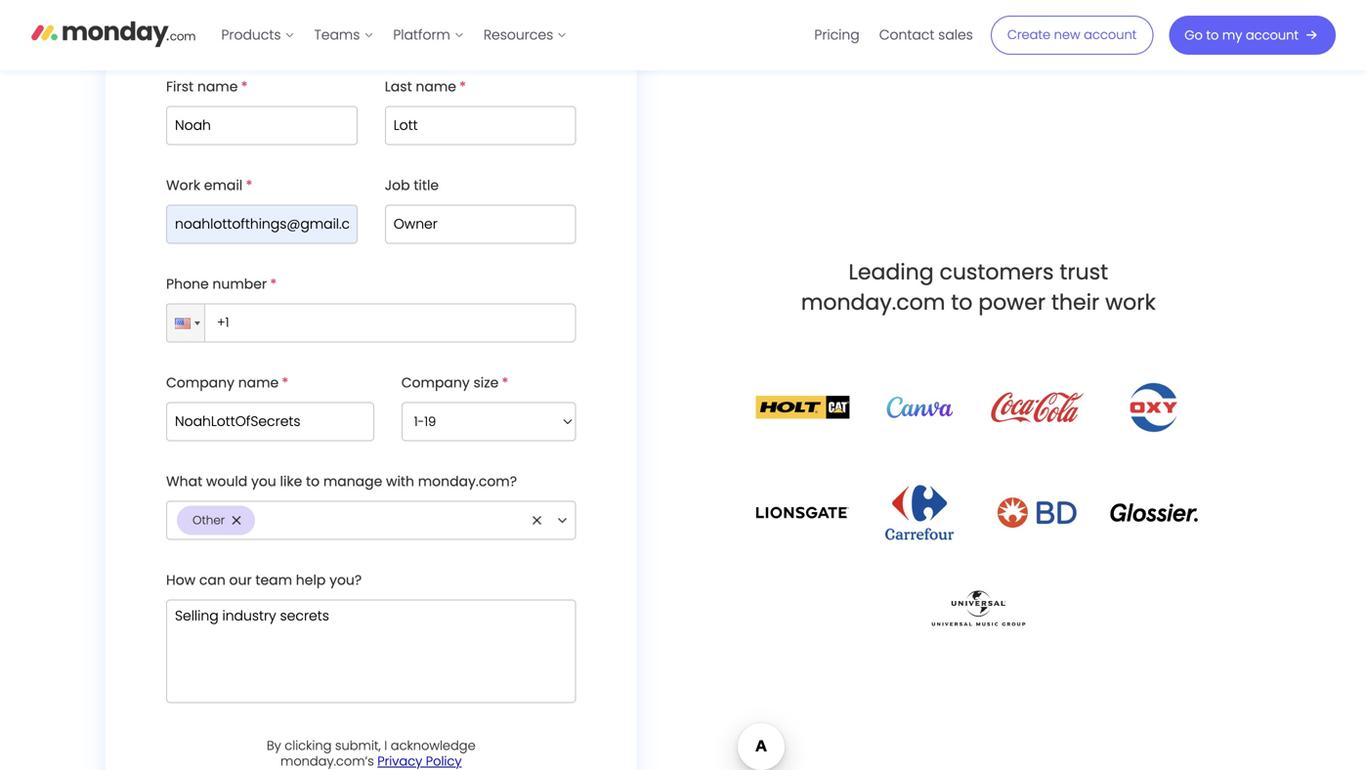 Task type: locate. For each thing, give the bounding box(es) containing it.
go to my account
[[1185, 26, 1299, 44]]

company down united states: + 1 icon
[[166, 373, 235, 392]]

account
[[1084, 26, 1137, 44], [1246, 26, 1299, 44]]

holtcat image
[[756, 396, 850, 419]]

2 vertical spatial to
[[306, 472, 320, 491]]

pricing
[[815, 25, 860, 44]]

last
[[385, 77, 412, 96]]

monday.com logo image
[[31, 13, 196, 54]]

go
[[1185, 26, 1203, 44]]

other
[[193, 512, 225, 528]]

canva image
[[873, 397, 967, 418]]

to inside "leading customers trust monday.com to power their work"
[[951, 287, 973, 317]]

power
[[979, 287, 1046, 317]]

account right new
[[1084, 26, 1137, 44]]

monday.com
[[801, 287, 946, 317]]

1 (702) 123-4567 telephone field
[[200, 303, 576, 343]]

to down customers
[[951, 287, 973, 317]]

can
[[199, 571, 226, 590]]

list
[[212, 0, 577, 70], [805, 0, 983, 70]]

leading
[[849, 257, 934, 287]]

1 vertical spatial to
[[951, 287, 973, 317]]

work
[[166, 176, 200, 195]]

to for what would you like to manage with monday.com?
[[306, 472, 320, 491]]

you?
[[330, 571, 362, 590]]

First name text field
[[166, 106, 358, 145]]

2 list from the left
[[805, 0, 983, 70]]

resources
[[484, 25, 554, 44]]

team
[[256, 571, 292, 590]]

to right go
[[1207, 26, 1219, 44]]

company
[[166, 373, 235, 392], [402, 373, 470, 392]]

account right my
[[1246, 26, 1299, 44]]

1 list from the left
[[212, 0, 577, 70]]

would
[[206, 472, 248, 491]]

to right like
[[306, 472, 320, 491]]

Last name text field
[[385, 106, 576, 145]]

contact
[[880, 25, 935, 44]]

2 company from the left
[[402, 373, 470, 392]]

company for company name
[[166, 373, 235, 392]]

title
[[414, 176, 439, 195]]

job
[[385, 176, 410, 195]]

new
[[1055, 26, 1081, 44]]

2 horizontal spatial to
[[1207, 26, 1219, 44]]

company size
[[402, 373, 499, 392]]

oxy image
[[1126, 380, 1183, 435]]

name right the last
[[416, 77, 456, 96]]

lionsgate image
[[756, 501, 850, 525]]

create
[[1008, 26, 1051, 44]]

manage
[[323, 472, 383, 491]]

main element
[[212, 0, 1336, 70]]

name right the first
[[197, 77, 238, 96]]

1 horizontal spatial company
[[402, 373, 470, 392]]

name up the company name text box
[[238, 373, 279, 392]]

acknowledge
[[391, 737, 476, 755]]

1 horizontal spatial list
[[805, 0, 983, 70]]

0 vertical spatial to
[[1207, 26, 1219, 44]]

with
[[386, 472, 415, 491]]

you
[[251, 472, 276, 491]]

name for first name
[[197, 77, 238, 96]]

monday.com?
[[418, 472, 517, 491]]

products link
[[212, 20, 305, 51]]

company left the size
[[402, 373, 470, 392]]

0 horizontal spatial company
[[166, 373, 235, 392]]

0 horizontal spatial to
[[306, 472, 320, 491]]

0 horizontal spatial list
[[212, 0, 577, 70]]

phone
[[166, 275, 209, 294]]

name
[[197, 77, 238, 96], [416, 77, 456, 96], [238, 373, 279, 392]]

to
[[1207, 26, 1219, 44], [951, 287, 973, 317], [306, 472, 320, 491]]

first
[[166, 77, 194, 96]]

email
[[204, 176, 243, 195]]

monday.com's
[[281, 753, 374, 770]]

create new account
[[1008, 26, 1137, 44]]

how
[[166, 571, 196, 590]]

1 company from the left
[[166, 373, 235, 392]]

my
[[1223, 26, 1243, 44]]

trust
[[1060, 257, 1109, 287]]

what
[[166, 472, 203, 491]]

1 horizontal spatial to
[[951, 287, 973, 317]]

Company name text field
[[166, 402, 374, 441]]

0 horizontal spatial account
[[1084, 26, 1137, 44]]

contact sales button
[[870, 20, 983, 51]]



Task type: vqa. For each thing, say whether or not it's contained in the screenshot.
Marketing strategy on the bottom left
no



Task type: describe. For each thing, give the bounding box(es) containing it.
create new account button
[[991, 16, 1154, 55]]

job title
[[385, 176, 439, 195]]

teams link
[[305, 20, 384, 51]]

size
[[474, 373, 499, 392]]

sales
[[939, 25, 974, 44]]

teams
[[314, 25, 360, 44]]

platform link
[[384, 20, 474, 51]]

number
[[213, 275, 267, 294]]

how can our team help you?
[[166, 571, 362, 590]]

work
[[1106, 287, 1156, 317]]

phone number
[[166, 275, 267, 294]]

go to my account button
[[1170, 16, 1336, 55]]

list containing pricing
[[805, 0, 983, 70]]

contact sales
[[880, 25, 974, 44]]

united states: + 1 image
[[195, 322, 200, 325]]

glossier image
[[1108, 503, 1202, 523]]

to for leading customers trust monday.com to power their work
[[951, 287, 973, 317]]

products
[[221, 25, 281, 44]]

list containing products
[[212, 0, 577, 70]]

first name
[[166, 77, 238, 96]]

to inside button
[[1207, 26, 1219, 44]]

company name
[[166, 373, 279, 392]]

bd image
[[991, 491, 1084, 535]]

leading customers trust monday.com to power their work
[[801, 257, 1156, 317]]

last name
[[385, 77, 456, 96]]

help
[[296, 571, 326, 590]]

by
[[267, 737, 281, 755]]

their
[[1052, 287, 1100, 317]]

our
[[229, 571, 252, 590]]

customers
[[940, 257, 1054, 287]]

name for last name
[[416, 77, 456, 96]]

like
[[280, 472, 302, 491]]

resources link
[[474, 20, 577, 51]]

How can our team help you? text field
[[166, 600, 576, 703]]

coca cola image
[[991, 382, 1084, 433]]

pricing link
[[805, 20, 870, 51]]

Job title text field
[[385, 205, 576, 244]]

what would you like to manage with monday.com?
[[166, 472, 517, 491]]

submit,
[[335, 737, 381, 755]]

by clicking submit, i acknowledge monday.com's
[[267, 737, 476, 770]]

company for company size
[[402, 373, 470, 392]]

name for company name
[[238, 373, 279, 392]]

universal music group image
[[932, 591, 1026, 626]]

Work email email field
[[166, 205, 358, 244]]

clicking
[[285, 737, 332, 755]]

i
[[384, 737, 387, 755]]

carrefour image
[[886, 486, 955, 540]]

work email
[[166, 176, 243, 195]]

platform
[[393, 25, 451, 44]]

1 horizontal spatial account
[[1246, 26, 1299, 44]]



